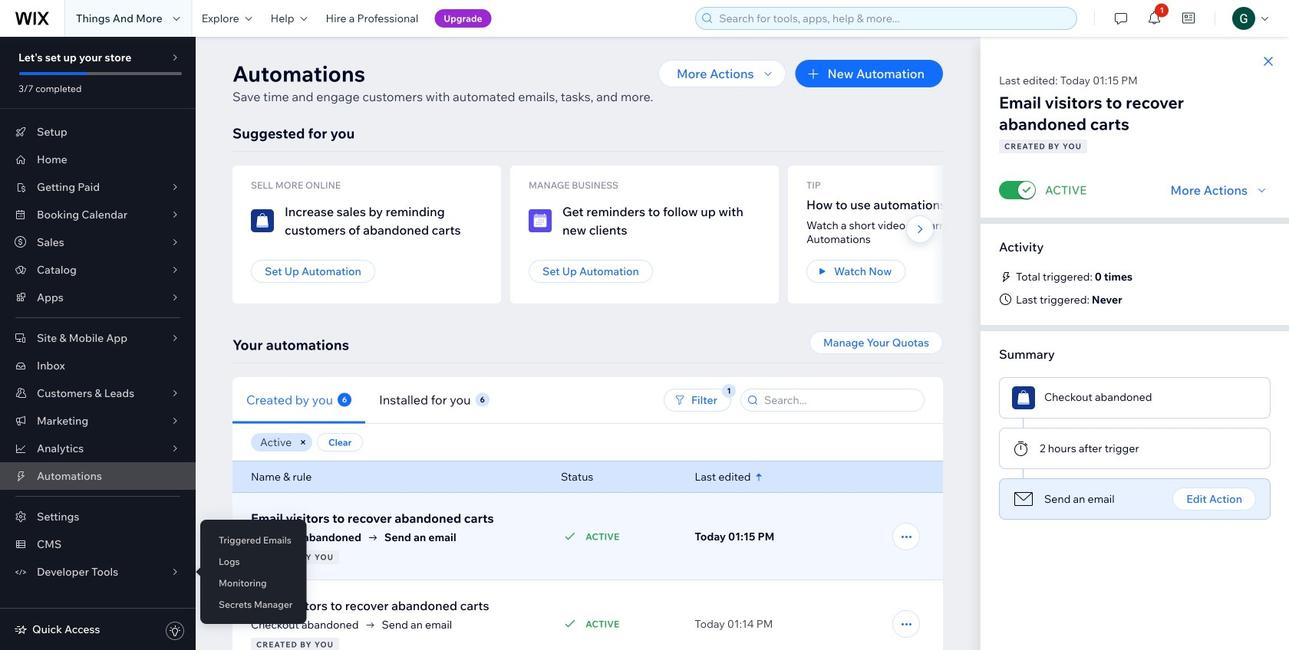 Task type: locate. For each thing, give the bounding box(es) containing it.
0 horizontal spatial category image
[[251, 210, 274, 233]]

1 vertical spatial category image
[[1012, 488, 1035, 511]]

list
[[233, 166, 1290, 304]]

sidebar element
[[0, 37, 196, 651]]

category image
[[529, 210, 552, 233], [1012, 387, 1035, 410]]

Search... field
[[760, 390, 920, 411]]

1 horizontal spatial category image
[[1012, 488, 1035, 511]]

0 vertical spatial category image
[[529, 210, 552, 233]]

category image
[[251, 210, 274, 233], [1012, 488, 1035, 511]]

1 horizontal spatial category image
[[1012, 387, 1035, 410]]

tab list
[[233, 377, 594, 424]]

0 vertical spatial category image
[[251, 210, 274, 233]]

1 vertical spatial category image
[[1012, 387, 1035, 410]]



Task type: describe. For each thing, give the bounding box(es) containing it.
0 horizontal spatial category image
[[529, 210, 552, 233]]

Search for tools, apps, help & more... field
[[715, 8, 1072, 29]]



Task type: vqa. For each thing, say whether or not it's contained in the screenshot.
second the
no



